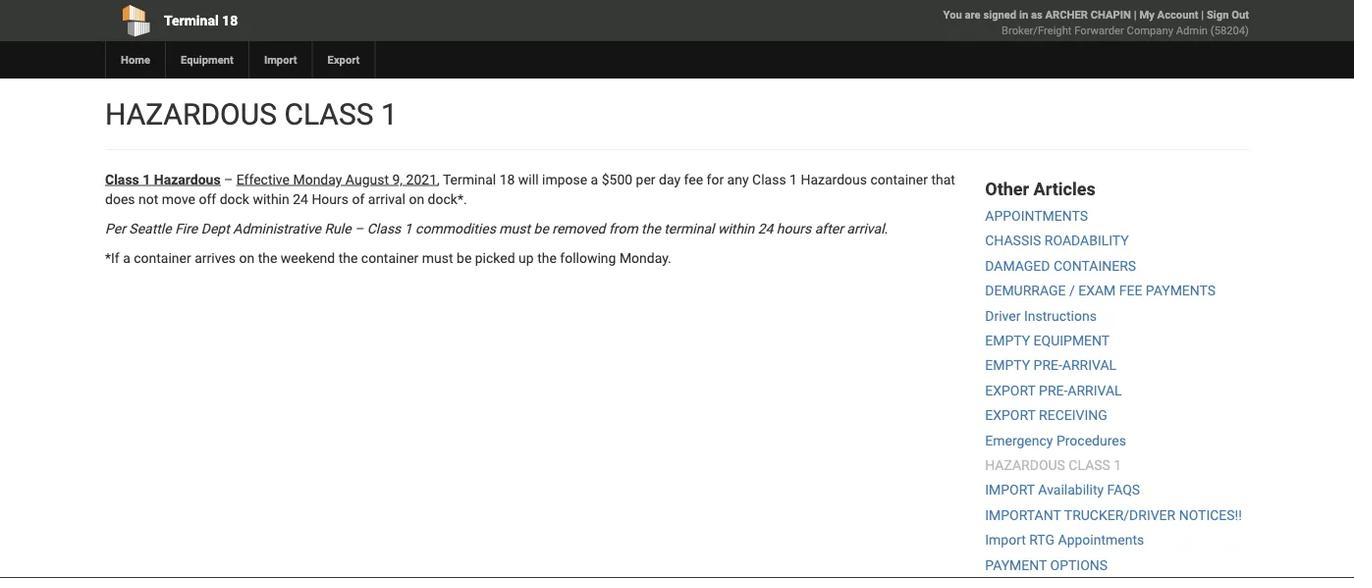 Task type: vqa. For each thing, say whether or not it's contained in the screenshot.
towards on the bottom left
no



Task type: describe. For each thing, give the bounding box(es) containing it.
0 vertical spatial arrival
[[1063, 358, 1117, 374]]

(58204)
[[1211, 24, 1249, 37]]

1 vertical spatial must
[[422, 250, 453, 266]]

within inside ", terminal 18 will impose a $500 per day fee for any class 1 hazardous container that does not move off dock within 24 hours of arrival on dock*."
[[253, 191, 289, 207]]

notices!!
[[1179, 507, 1242, 524]]

fire
[[175, 220, 198, 237]]

hazardous class 1
[[105, 97, 398, 132]]

company
[[1127, 24, 1174, 37]]

1 up *if a container arrives on the weekend the container must be picked up the following monday.
[[404, 220, 412, 237]]

chassis roadability link
[[985, 233, 1129, 249]]

export link
[[312, 41, 375, 79]]

home
[[121, 54, 150, 66]]

export pre-arrival link
[[985, 383, 1122, 399]]

availability
[[1038, 482, 1104, 499]]

0 horizontal spatial container
[[134, 250, 191, 266]]

1 up not
[[143, 171, 151, 188]]

demurrage / exam fee payments link
[[985, 283, 1216, 299]]

driver instructions link
[[985, 308, 1097, 324]]

hazardous inside ", terminal 18 will impose a $500 per day fee for any class 1 hazardous container that does not move off dock within 24 hours of arrival on dock*."
[[801, 171, 867, 188]]

dock
[[220, 191, 249, 207]]

import inside import link
[[264, 54, 297, 66]]

archer
[[1046, 8, 1088, 21]]

9,
[[392, 171, 403, 188]]

0 horizontal spatial be
[[457, 250, 472, 266]]

payment options link
[[985, 557, 1108, 573]]

the right from
[[641, 220, 661, 237]]

that
[[931, 171, 956, 188]]

in
[[1019, 8, 1028, 21]]

important
[[985, 507, 1061, 524]]

2 | from the left
[[1201, 8, 1204, 21]]

the right up
[[537, 250, 557, 266]]

you are signed in as archer chapin | my account | sign out broker/freight forwarder company admin (58204)
[[943, 8, 1249, 37]]

2 export from the top
[[985, 408, 1036, 424]]

1 empty from the top
[[985, 333, 1030, 349]]

arrival
[[368, 191, 406, 207]]

from
[[609, 220, 638, 237]]

rtg
[[1030, 532, 1055, 548]]

administrative
[[233, 220, 321, 237]]

monday
[[293, 171, 342, 188]]

not
[[138, 191, 158, 207]]

import
[[985, 482, 1035, 499]]

24 inside ", terminal 18 will impose a $500 per day fee for any class 1 hazardous container that does not move off dock within 24 hours of arrival on dock*."
[[293, 191, 308, 207]]

per seattle fire dept administrative rule – class 1 commodities must be removed from the terminal within 24 hours after arrival.
[[105, 220, 888, 237]]

1 horizontal spatial class
[[367, 220, 401, 237]]

class inside ", terminal 18 will impose a $500 per day fee for any class 1 hazardous container that does not move off dock within 24 hours of arrival on dock*."
[[752, 171, 786, 188]]

seattle
[[129, 220, 172, 237]]

0 vertical spatial must
[[499, 220, 530, 237]]

following
[[560, 250, 616, 266]]

day
[[659, 171, 681, 188]]

sign
[[1207, 8, 1229, 21]]

1 inside "other articles appointments chassis roadability damaged containers demurrage / exam fee payments driver instructions empty equipment empty pre-arrival export pre-arrival export receiving emergency procedures hazardous class 1 import availability faqs important trucker/driver notices!! import rtg appointments payment options"
[[1114, 457, 1122, 474]]

0 horizontal spatial 18
[[222, 12, 238, 28]]

exam
[[1079, 283, 1116, 299]]

my
[[1140, 8, 1155, 21]]

broker/freight
[[1002, 24, 1072, 37]]

emergency
[[985, 433, 1053, 449]]

0 horizontal spatial class
[[284, 97, 374, 132]]

out
[[1232, 8, 1249, 21]]

articles
[[1034, 179, 1096, 199]]

for
[[707, 171, 724, 188]]

terminal 18 link
[[105, 0, 565, 41]]

home link
[[105, 41, 165, 79]]

dock*.
[[428, 191, 467, 207]]

appointments link
[[985, 208, 1088, 224]]

1 horizontal spatial container
[[361, 250, 419, 266]]

payments
[[1146, 283, 1216, 299]]

are
[[965, 8, 981, 21]]

driver
[[985, 308, 1021, 324]]

export receiving link
[[985, 408, 1108, 424]]

0 vertical spatial –
[[224, 171, 233, 188]]

, terminal 18 will impose a $500 per day fee for any class 1 hazardous container that does not move off dock within 24 hours of arrival on dock*.
[[105, 171, 956, 207]]

a inside ", terminal 18 will impose a $500 per day fee for any class 1 hazardous container that does not move off dock within 24 hours of arrival on dock*."
[[591, 171, 598, 188]]

appointments
[[1058, 532, 1144, 548]]

*if a container arrives on the weekend the container must be picked up the following monday.
[[105, 250, 672, 266]]

empty equipment link
[[985, 333, 1110, 349]]

fee
[[684, 171, 703, 188]]

import link
[[248, 41, 312, 79]]

fee
[[1119, 283, 1143, 299]]

1 vertical spatial pre-
[[1039, 383, 1068, 399]]

terminal 18
[[164, 12, 238, 28]]

picked
[[475, 250, 515, 266]]

0 vertical spatial hazardous
[[105, 97, 277, 132]]

my account link
[[1140, 8, 1199, 21]]

arrival.
[[847, 220, 888, 237]]

container inside ", terminal 18 will impose a $500 per day fee for any class 1 hazardous container that does not move off dock within 24 hours of arrival on dock*."
[[871, 171, 928, 188]]

move
[[162, 191, 195, 207]]

chassis
[[985, 233, 1041, 249]]

2021
[[406, 171, 437, 188]]

off
[[199, 191, 216, 207]]

appointments
[[985, 208, 1088, 224]]

does
[[105, 191, 135, 207]]

weekend
[[281, 250, 335, 266]]

equipment
[[1034, 333, 1110, 349]]

on inside ", terminal 18 will impose a $500 per day fee for any class 1 hazardous container that does not move off dock within 24 hours of arrival on dock*."
[[409, 191, 424, 207]]

hours
[[312, 191, 349, 207]]

per
[[636, 171, 656, 188]]



Task type: locate. For each thing, give the bounding box(es) containing it.
important trucker/driver notices!! link
[[985, 507, 1242, 524]]

1 horizontal spatial within
[[718, 220, 754, 237]]

class down procedures
[[1069, 457, 1111, 474]]

will
[[518, 171, 539, 188]]

pre- down empty pre-arrival link
[[1039, 383, 1068, 399]]

damaged
[[985, 258, 1050, 274]]

the
[[641, 220, 661, 237], [258, 250, 277, 266], [338, 250, 358, 266], [537, 250, 557, 266]]

1 horizontal spatial class
[[1069, 457, 1111, 474]]

export
[[328, 54, 360, 66]]

you
[[943, 8, 962, 21]]

1 up faqs
[[1114, 457, 1122, 474]]

export
[[985, 383, 1036, 399], [985, 408, 1036, 424]]

pre-
[[1034, 358, 1063, 374], [1039, 383, 1068, 399]]

1 horizontal spatial must
[[499, 220, 530, 237]]

1 vertical spatial be
[[457, 250, 472, 266]]

0 horizontal spatial –
[[224, 171, 233, 188]]

0 horizontal spatial |
[[1134, 8, 1137, 21]]

0 horizontal spatial hazardous
[[105, 97, 277, 132]]

per
[[105, 220, 126, 237]]

terminal up equipment link
[[164, 12, 219, 28]]

0 horizontal spatial terminal
[[164, 12, 219, 28]]

1 horizontal spatial a
[[591, 171, 598, 188]]

admin
[[1176, 24, 1208, 37]]

1 vertical spatial class
[[1069, 457, 1111, 474]]

0 horizontal spatial within
[[253, 191, 289, 207]]

removed
[[552, 220, 605, 237]]

0 horizontal spatial import
[[264, 54, 297, 66]]

container
[[871, 171, 928, 188], [134, 250, 191, 266], [361, 250, 419, 266]]

after
[[815, 220, 844, 237]]

2 horizontal spatial container
[[871, 171, 928, 188]]

hours
[[777, 220, 811, 237]]

empty down empty equipment link
[[985, 358, 1030, 374]]

| left sign
[[1201, 8, 1204, 21]]

be down commodities
[[457, 250, 472, 266]]

1 horizontal spatial terminal
[[443, 171, 496, 188]]

class 1 hazardous – effective monday august 9, 2021
[[105, 171, 437, 188]]

receiving
[[1039, 408, 1108, 424]]

1 vertical spatial terminal
[[443, 171, 496, 188]]

hazardous
[[105, 97, 277, 132], [985, 457, 1066, 474]]

0 vertical spatial pre-
[[1034, 358, 1063, 374]]

impose
[[542, 171, 587, 188]]

arrives
[[195, 250, 236, 266]]

must up up
[[499, 220, 530, 237]]

1 vertical spatial a
[[123, 250, 130, 266]]

0 horizontal spatial class
[[105, 171, 139, 188]]

1 horizontal spatial hazardous
[[985, 457, 1066, 474]]

on right "arrives"
[[239, 250, 255, 266]]

1 export from the top
[[985, 383, 1036, 399]]

empty
[[985, 333, 1030, 349], [985, 358, 1030, 374]]

dept
[[201, 220, 230, 237]]

1 vertical spatial import
[[985, 532, 1026, 548]]

as
[[1031, 8, 1043, 21]]

hazardous up the after
[[801, 171, 867, 188]]

within right terminal
[[718, 220, 754, 237]]

18 left the will
[[500, 171, 515, 188]]

class
[[284, 97, 374, 132], [1069, 457, 1111, 474]]

1 horizontal spatial 24
[[758, 220, 773, 237]]

24 left hours
[[758, 220, 773, 237]]

1 horizontal spatial on
[[409, 191, 424, 207]]

1 vertical spatial empty
[[985, 358, 1030, 374]]

rule
[[325, 220, 351, 237]]

1 horizontal spatial be
[[534, 220, 549, 237]]

on down 2021 on the top left
[[409, 191, 424, 207]]

any
[[727, 171, 749, 188]]

be up up
[[534, 220, 549, 237]]

forwarder
[[1075, 24, 1124, 37]]

class down "arrival"
[[367, 220, 401, 237]]

within down class 1 hazardous – effective monday august 9, 2021
[[253, 191, 289, 207]]

1 vertical spatial –
[[355, 220, 364, 237]]

0 vertical spatial terminal
[[164, 12, 219, 28]]

terminal
[[164, 12, 219, 28], [443, 171, 496, 188]]

payment
[[985, 557, 1047, 573]]

the down rule
[[338, 250, 358, 266]]

of
[[352, 191, 365, 207]]

options
[[1050, 557, 1108, 573]]

$500
[[602, 171, 633, 188]]

2 horizontal spatial class
[[752, 171, 786, 188]]

18 up equipment
[[222, 12, 238, 28]]

0 vertical spatial class
[[284, 97, 374, 132]]

0 vertical spatial on
[[409, 191, 424, 207]]

sign out link
[[1207, 8, 1249, 21]]

1 vertical spatial arrival
[[1068, 383, 1122, 399]]

class up does
[[105, 171, 139, 188]]

procedures
[[1057, 433, 1126, 449]]

1 | from the left
[[1134, 8, 1137, 21]]

container down "arrival"
[[361, 250, 419, 266]]

import availability faqs link
[[985, 482, 1140, 499]]

0 vertical spatial a
[[591, 171, 598, 188]]

monday.
[[620, 250, 672, 266]]

a
[[591, 171, 598, 188], [123, 250, 130, 266]]

1 horizontal spatial |
[[1201, 8, 1204, 21]]

must down commodities
[[422, 250, 453, 266]]

import up hazardous class 1
[[264, 54, 297, 66]]

0 vertical spatial be
[[534, 220, 549, 237]]

emergency procedures link
[[985, 433, 1126, 449]]

terminal up dock*.
[[443, 171, 496, 188]]

0 horizontal spatial must
[[422, 250, 453, 266]]

0 horizontal spatial hazardous
[[154, 171, 221, 188]]

chapin
[[1091, 8, 1131, 21]]

1 up 9,
[[381, 97, 398, 132]]

0 vertical spatial empty
[[985, 333, 1030, 349]]

import inside "other articles appointments chassis roadability damaged containers demurrage / exam fee payments driver instructions empty equipment empty pre-arrival export pre-arrival export receiving emergency procedures hazardous class 1 import availability faqs important trucker/driver notices!! import rtg appointments payment options"
[[985, 532, 1026, 548]]

up
[[519, 250, 534, 266]]

24
[[293, 191, 308, 207], [758, 220, 773, 237]]

class
[[105, 171, 139, 188], [752, 171, 786, 188], [367, 220, 401, 237]]

1 vertical spatial on
[[239, 250, 255, 266]]

| left my
[[1134, 8, 1137, 21]]

0 horizontal spatial on
[[239, 250, 255, 266]]

container left "that"
[[871, 171, 928, 188]]

1 vertical spatial 24
[[758, 220, 773, 237]]

container down seattle
[[134, 250, 191, 266]]

0 vertical spatial import
[[264, 54, 297, 66]]

import rtg appointments link
[[985, 532, 1144, 548]]

export up emergency
[[985, 408, 1036, 424]]

1 vertical spatial 18
[[500, 171, 515, 188]]

1 vertical spatial hazardous
[[985, 457, 1066, 474]]

0 vertical spatial 18
[[222, 12, 238, 28]]

the down administrative
[[258, 250, 277, 266]]

arrival up receiving
[[1068, 383, 1122, 399]]

0 vertical spatial 24
[[293, 191, 308, 207]]

hazardous up move
[[154, 171, 221, 188]]

containers
[[1054, 258, 1136, 274]]

empty down driver
[[985, 333, 1030, 349]]

1 horizontal spatial import
[[985, 532, 1026, 548]]

,
[[437, 171, 440, 188]]

hazardous down equipment link
[[105, 97, 277, 132]]

1
[[381, 97, 398, 132], [143, 171, 151, 188], [790, 171, 797, 188], [404, 220, 412, 237], [1114, 457, 1122, 474]]

1 hazardous from the left
[[154, 171, 221, 188]]

1 up hours
[[790, 171, 797, 188]]

0 horizontal spatial 24
[[293, 191, 308, 207]]

0 vertical spatial export
[[985, 383, 1036, 399]]

0 horizontal spatial a
[[123, 250, 130, 266]]

a right *if
[[123, 250, 130, 266]]

terminal inside ", terminal 18 will impose a $500 per day fee for any class 1 hazardous container that does not move off dock within 24 hours of arrival on dock*."
[[443, 171, 496, 188]]

0 vertical spatial within
[[253, 191, 289, 207]]

*if
[[105, 250, 120, 266]]

demurrage
[[985, 283, 1066, 299]]

damaged containers link
[[985, 258, 1136, 274]]

signed
[[984, 8, 1017, 21]]

account
[[1158, 8, 1199, 21]]

a left $500
[[591, 171, 598, 188]]

export up export receiving link on the bottom right of page
[[985, 383, 1036, 399]]

pre- down empty equipment link
[[1034, 358, 1063, 374]]

class inside "other articles appointments chassis roadability damaged containers demurrage / exam fee payments driver instructions empty equipment empty pre-arrival export pre-arrival export receiving emergency procedures hazardous class 1 import availability faqs important trucker/driver notices!! import rtg appointments payment options"
[[1069, 457, 1111, 474]]

1 horizontal spatial –
[[355, 220, 364, 237]]

equipment link
[[165, 41, 248, 79]]

instructions
[[1024, 308, 1097, 324]]

18 inside ", terminal 18 will impose a $500 per day fee for any class 1 hazardous container that does not move off dock within 24 hours of arrival on dock*."
[[500, 171, 515, 188]]

class right any at the right of page
[[752, 171, 786, 188]]

import up payment
[[985, 532, 1026, 548]]

empty pre-arrival link
[[985, 358, 1117, 374]]

2 hazardous from the left
[[801, 171, 867, 188]]

other
[[985, 179, 1029, 199]]

1 horizontal spatial 18
[[500, 171, 515, 188]]

hazardous down emergency
[[985, 457, 1066, 474]]

– up dock
[[224, 171, 233, 188]]

24 down the "monday"
[[293, 191, 308, 207]]

1 inside ", terminal 18 will impose a $500 per day fee for any class 1 hazardous container that does not move off dock within 24 hours of arrival on dock*."
[[790, 171, 797, 188]]

equipment
[[181, 54, 234, 66]]

1 vertical spatial export
[[985, 408, 1036, 424]]

hazardous inside "other articles appointments chassis roadability damaged containers demurrage / exam fee payments driver instructions empty equipment empty pre-arrival export pre-arrival export receiving emergency procedures hazardous class 1 import availability faqs important trucker/driver notices!! import rtg appointments payment options"
[[985, 457, 1066, 474]]

1 vertical spatial within
[[718, 220, 754, 237]]

2 empty from the top
[[985, 358, 1030, 374]]

roadability
[[1045, 233, 1129, 249]]

18
[[222, 12, 238, 28], [500, 171, 515, 188]]

be
[[534, 220, 549, 237], [457, 250, 472, 266]]

faqs
[[1107, 482, 1140, 499]]

1 horizontal spatial hazardous
[[801, 171, 867, 188]]

class down "export" link
[[284, 97, 374, 132]]

arrival down equipment
[[1063, 358, 1117, 374]]

hazardous
[[154, 171, 221, 188], [801, 171, 867, 188]]

– right rule
[[355, 220, 364, 237]]



